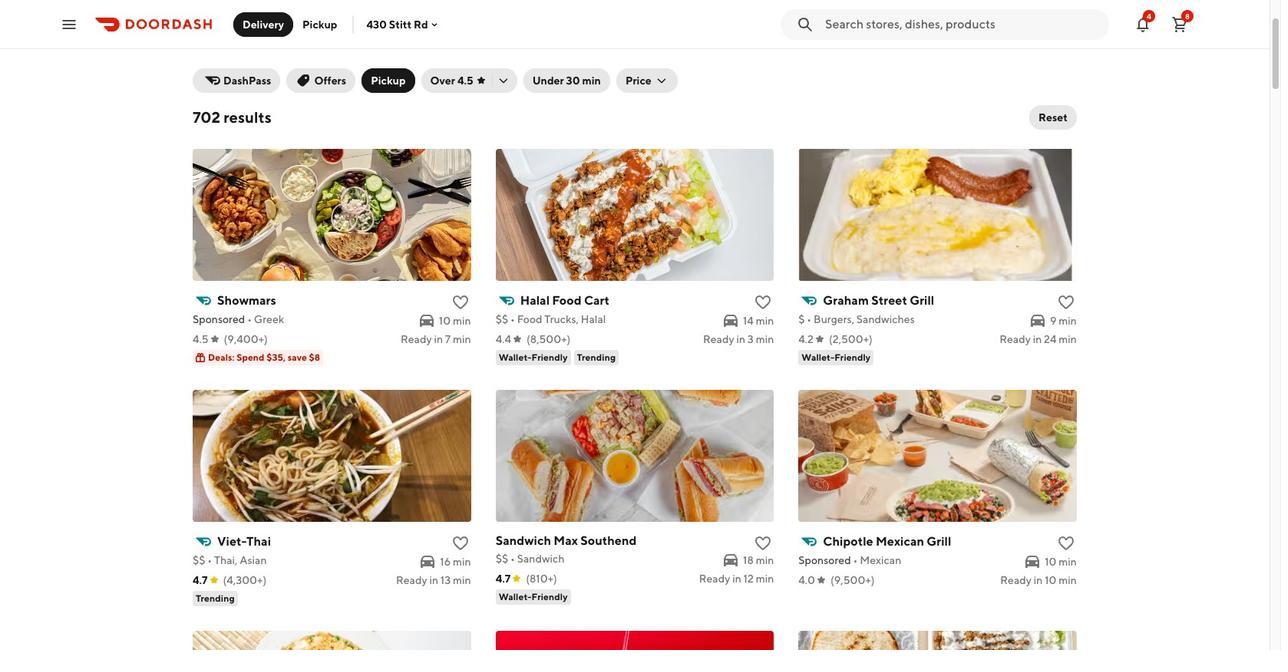 Task type: vqa. For each thing, say whether or not it's contained in the screenshot.
B
no



Task type: describe. For each thing, give the bounding box(es) containing it.
chicken
[[322, 35, 363, 47]]

desserts
[[993, 35, 1035, 47]]

wallet-friendly for $ • burgers, sandwiches
[[802, 352, 871, 363]]

friendly for $$ • sandwich
[[532, 591, 568, 603]]

sandwich max southend
[[496, 534, 637, 548]]

seafood
[[1054, 35, 1094, 47]]

under 30 min button
[[524, 68, 611, 93]]

under
[[533, 75, 564, 87]]

sponsored for showmars
[[193, 313, 245, 326]]

click to add this store to your saved list image for viet-thai
[[451, 535, 470, 553]]

$ • burgers, sandwiches
[[799, 313, 915, 326]]

0 horizontal spatial halal
[[520, 293, 550, 308]]

sponsored • mexican
[[799, 555, 902, 567]]

ready in 10 min
[[1001, 575, 1078, 587]]

grill for chipotle mexican grill
[[927, 535, 952, 549]]

(8,500+)
[[527, 333, 571, 346]]

3
[[748, 333, 754, 346]]

southend
[[581, 534, 637, 548]]

1 horizontal spatial trending
[[577, 352, 616, 363]]

13
[[441, 575, 451, 587]]

over
[[431, 75, 455, 87]]

4.5 inside button
[[458, 75, 474, 87]]

ready for showmars
[[401, 333, 432, 346]]

1 vertical spatial 4.5
[[193, 333, 209, 346]]

in for showmars
[[434, 333, 443, 346]]

delivery
[[243, 18, 284, 30]]

430 stitt rd
[[367, 18, 428, 30]]

ready in 12 min
[[699, 573, 774, 585]]

burgers
[[695, 35, 733, 47]]

$$ • sandwich
[[496, 553, 565, 565]]

wallet- for $$ • sandwich
[[499, 591, 532, 603]]

friendly for $ • burgers, sandwiches
[[835, 352, 871, 363]]

$$ • food trucks, halal
[[496, 313, 606, 326]]

(9,400+)
[[224, 333, 268, 346]]

wallet-friendly down (8,500+)
[[499, 352, 568, 363]]

(9,500+)
[[831, 575, 875, 587]]

price button
[[617, 68, 678, 93]]

rd
[[414, 18, 428, 30]]

(4,300+)
[[223, 575, 267, 587]]

offers button
[[287, 68, 356, 93]]

graham
[[824, 293, 869, 308]]

over 4.5 button
[[421, 68, 517, 93]]

street
[[872, 293, 908, 308]]

spend
[[237, 352, 265, 363]]

12
[[744, 573, 754, 585]]

$
[[799, 313, 805, 326]]

delivery button
[[233, 12, 293, 36]]

dashpass button
[[193, 68, 281, 93]]

9 min
[[1051, 315, 1078, 327]]

open menu image
[[60, 15, 78, 33]]

healthy
[[875, 35, 914, 47]]

jamaican
[[631, 35, 677, 47]]

$$ right 16 min
[[496, 553, 509, 565]]

next button of carousel image
[[1070, 8, 1085, 24]]

reset button
[[1030, 105, 1078, 130]]

2 vertical spatial mexican
[[860, 555, 902, 567]]

price
[[626, 75, 652, 87]]

16
[[440, 556, 451, 568]]

reset
[[1039, 111, 1068, 124]]

4.7 for $$ • thai, asian
[[193, 575, 208, 587]]

click to add this store to your saved list image for halal food cart
[[754, 293, 773, 312]]

cart
[[584, 293, 610, 308]]

greek
[[254, 313, 284, 326]]

14
[[743, 315, 754, 327]]

showmars
[[217, 293, 276, 308]]

click to add this store to your saved list image for graham street grill
[[1058, 293, 1076, 312]]

30
[[567, 75, 580, 87]]

fast
[[257, 35, 278, 47]]

click to add this store to your saved list image for showmars
[[451, 293, 470, 312]]

thai
[[247, 535, 271, 549]]

(2,500+)
[[830, 333, 873, 346]]

1 horizontal spatial pickup button
[[362, 68, 415, 93]]

430
[[367, 18, 387, 30]]

food for fast
[[280, 35, 305, 47]]

chinese
[[502, 35, 542, 47]]

graham street grill
[[824, 293, 935, 308]]

soup
[[941, 35, 967, 47]]

viet-
[[217, 535, 247, 549]]

pho
[[392, 35, 412, 47]]

burgers,
[[814, 313, 855, 326]]

wallet-friendly for $$ • sandwich
[[499, 591, 568, 603]]

results
[[224, 108, 272, 126]]

food for halal
[[553, 293, 582, 308]]



Task type: locate. For each thing, give the bounding box(es) containing it.
1 vertical spatial 10
[[1045, 556, 1057, 568]]

1 horizontal spatial click to add this store to your saved list image
[[1058, 535, 1076, 553]]

9
[[1051, 315, 1057, 327]]

4.2
[[799, 333, 814, 346]]

mexican down chipotle mexican grill
[[860, 555, 902, 567]]

in for chipotle mexican grill
[[1034, 575, 1043, 587]]

4.5
[[458, 75, 474, 87], [193, 333, 209, 346]]

in for graham street grill
[[1034, 333, 1042, 346]]

0 vertical spatial sandwiches
[[559, 35, 617, 47]]

702
[[193, 108, 221, 126]]

ready for viet-thai
[[396, 575, 428, 587]]

1 vertical spatial sponsored
[[799, 555, 852, 567]]

pizza
[[207, 35, 233, 47]]

pickup button down pho
[[362, 68, 415, 93]]

1 vertical spatial mexican
[[876, 535, 925, 549]]

friendly
[[532, 352, 568, 363], [835, 352, 871, 363], [532, 591, 568, 603]]

2 vertical spatial food
[[517, 313, 543, 326]]

viet-thai
[[217, 535, 271, 549]]

in for halal food cart
[[737, 333, 746, 346]]

0 horizontal spatial 4.7
[[193, 575, 208, 587]]

grill for graham street grill
[[910, 293, 935, 308]]

under 30 min
[[533, 75, 601, 87]]

sponsored for chipotle mexican grill
[[799, 555, 852, 567]]

10 min for chipotle mexican grill
[[1045, 556, 1078, 568]]

sandwich up (810+)
[[517, 553, 565, 565]]

friendly down (8,500+)
[[532, 352, 568, 363]]

$$ left the thai,
[[193, 555, 205, 567]]

8
[[1186, 11, 1191, 20]]

702 results
[[193, 108, 272, 126]]

ready for graham street grill
[[1000, 333, 1031, 346]]

2 click to add this store to your saved list image from the left
[[1058, 535, 1076, 553]]

food right fast
[[280, 35, 305, 47]]

7
[[445, 333, 451, 346]]

click to add this store to your saved list image up 9 min
[[1058, 293, 1076, 312]]

4.7 for $$ • sandwich
[[496, 573, 511, 585]]

• down sandwich max southend
[[511, 553, 515, 565]]

0 horizontal spatial click to add this store to your saved list image
[[451, 535, 470, 553]]

chipotle
[[824, 535, 874, 549]]

0 vertical spatial sponsored
[[193, 313, 245, 326]]

0 vertical spatial 10 min
[[439, 315, 471, 327]]

deals: spend $35, save $8
[[208, 352, 320, 363]]

3 items, open order cart image
[[1171, 15, 1190, 33]]

10
[[439, 315, 451, 327], [1045, 556, 1057, 568], [1045, 575, 1057, 587]]

click to add this store to your saved list image
[[451, 535, 470, 553], [1058, 535, 1076, 553]]

0 horizontal spatial 4.5
[[193, 333, 209, 346]]

mexican right chipotle
[[876, 535, 925, 549]]

1 horizontal spatial pickup
[[371, 75, 406, 87]]

ready in 7 min
[[401, 333, 471, 346]]

mexican
[[441, 35, 483, 47], [876, 535, 925, 549], [860, 555, 902, 567]]

$$ up 4.4
[[496, 313, 509, 326]]

1 vertical spatial halal
[[581, 313, 606, 326]]

wallet- down 4.2
[[802, 352, 835, 363]]

sponsored up 4.0
[[799, 555, 852, 567]]

0 vertical spatial mexican
[[441, 35, 483, 47]]

1 horizontal spatial sponsored
[[799, 555, 852, 567]]

1 vertical spatial trending
[[196, 593, 235, 604]]

food up trucks,
[[553, 293, 582, 308]]

offers
[[314, 75, 347, 87]]

10 min
[[439, 315, 471, 327], [1045, 556, 1078, 568]]

pickup down pho
[[371, 75, 406, 87]]

0 horizontal spatial sponsored
[[193, 313, 245, 326]]

wallet- for $ • burgers, sandwiches
[[802, 352, 835, 363]]

10 for chipotle mexican grill
[[1045, 556, 1057, 568]]

8 button
[[1165, 9, 1196, 40]]

trending down (4,300+)
[[196, 593, 235, 604]]

(810+)
[[526, 573, 557, 585]]

chipotle mexican grill
[[824, 535, 952, 549]]

10 min up ready in 10 min on the right of the page
[[1045, 556, 1078, 568]]

pickup for pickup button to the left
[[303, 18, 338, 30]]

$35,
[[267, 352, 286, 363]]

click to add this store to your saved list image up 14 min
[[754, 293, 773, 312]]

1 horizontal spatial sandwiches
[[857, 313, 915, 326]]

14 min
[[743, 315, 774, 327]]

0 horizontal spatial sandwiches
[[559, 35, 617, 47]]

0 horizontal spatial pickup
[[303, 18, 338, 30]]

Store search: begin typing to search for stores available on DoorDash text field
[[826, 16, 1101, 33]]

min
[[583, 75, 601, 87], [453, 315, 471, 327], [756, 315, 774, 327], [1059, 315, 1078, 327], [453, 333, 471, 346], [756, 333, 774, 346], [1059, 333, 1078, 346], [756, 555, 774, 567], [453, 556, 471, 568], [1059, 556, 1078, 568], [756, 573, 774, 585], [453, 575, 471, 587], [1059, 575, 1078, 587]]

4.5 right over
[[458, 75, 474, 87]]

• for thai,
[[208, 555, 212, 567]]

4.5 up deals:
[[193, 333, 209, 346]]

ready in 3 min
[[704, 333, 774, 346]]

wallet-friendly down (2,500+)
[[802, 352, 871, 363]]

4.7 down $$ • sandwich
[[496, 573, 511, 585]]

ready for chipotle mexican grill
[[1001, 575, 1032, 587]]

halal up $$ • food trucks, halal
[[520, 293, 550, 308]]

wallet- down (810+)
[[499, 591, 532, 603]]

• down showmars
[[247, 313, 252, 326]]

friendly down (2,500+)
[[835, 352, 871, 363]]

over 4.5
[[431, 75, 474, 87]]

pickup button
[[293, 12, 347, 36], [362, 68, 415, 93]]

1 horizontal spatial halal
[[581, 313, 606, 326]]

halal down cart
[[581, 313, 606, 326]]

friendly down (810+)
[[532, 591, 568, 603]]

ready in 13 min
[[396, 575, 471, 587]]

save
[[288, 352, 307, 363]]

1 horizontal spatial food
[[517, 313, 543, 326]]

breakfast
[[811, 35, 857, 47]]

dashpass
[[224, 75, 271, 87]]

$$ for halal food cart
[[496, 313, 509, 326]]

1 horizontal spatial 4.7
[[496, 573, 511, 585]]

430 stitt rd button
[[367, 18, 441, 30]]

0 horizontal spatial pickup button
[[293, 12, 347, 36]]

vegan
[[758, 35, 790, 47]]

1 horizontal spatial 10 min
[[1045, 556, 1078, 568]]

stitt
[[389, 18, 412, 30]]

trending down trucks,
[[577, 352, 616, 363]]

click to add this store to your saved list image
[[451, 293, 470, 312], [754, 293, 773, 312], [1058, 293, 1076, 312], [754, 535, 773, 553]]

pickup button right fast
[[293, 12, 347, 36]]

0 vertical spatial 10
[[439, 315, 451, 327]]

0 vertical spatial pickup
[[303, 18, 338, 30]]

4.4
[[496, 333, 512, 346]]

deals:
[[208, 352, 235, 363]]

wallet-friendly down (810+)
[[499, 591, 568, 603]]

1 vertical spatial food
[[553, 293, 582, 308]]

grill
[[910, 293, 935, 308], [927, 535, 952, 549]]

1 vertical spatial sandwiches
[[857, 313, 915, 326]]

• for greek
[[247, 313, 252, 326]]

min inside button
[[583, 75, 601, 87]]

sandwiches down street
[[857, 313, 915, 326]]

halal
[[520, 293, 550, 308], [581, 313, 606, 326]]

thai,
[[214, 555, 238, 567]]

1 horizontal spatial 4.5
[[458, 75, 474, 87]]

4.7 down $$ • thai, asian at the left of page
[[193, 575, 208, 587]]

0 vertical spatial grill
[[910, 293, 935, 308]]

sponsored • greek
[[193, 313, 284, 326]]

4
[[1147, 11, 1152, 20]]

1 click to add this store to your saved list image from the left
[[451, 535, 470, 553]]

18 min
[[744, 555, 774, 567]]

18
[[744, 555, 754, 567]]

pickup for the right pickup button
[[371, 75, 406, 87]]

in
[[434, 333, 443, 346], [737, 333, 746, 346], [1034, 333, 1042, 346], [733, 573, 742, 585], [430, 575, 439, 587], [1034, 575, 1043, 587]]

2 vertical spatial 10
[[1045, 575, 1057, 587]]

sponsored up (9,400+)
[[193, 313, 245, 326]]

•
[[247, 313, 252, 326], [511, 313, 515, 326], [808, 313, 812, 326], [511, 553, 515, 565], [208, 555, 212, 567], [854, 555, 858, 567]]

16 min
[[440, 556, 471, 568]]

$$ • thai, asian
[[193, 555, 267, 567]]

$8
[[309, 352, 320, 363]]

$$ for viet-thai
[[193, 555, 205, 567]]

asian
[[240, 555, 267, 567]]

1 vertical spatial sandwich
[[517, 553, 565, 565]]

• up 4.4
[[511, 313, 515, 326]]

10 min up 7
[[439, 315, 471, 327]]

click to add this store to your saved list image for chipotle mexican grill
[[1058, 535, 1076, 553]]

click to add this store to your saved list image up ready in 10 min on the right of the page
[[1058, 535, 1076, 553]]

1 vertical spatial pickup
[[371, 75, 406, 87]]

notification bell image
[[1134, 15, 1153, 33]]

click to add this store to your saved list image up "18 min"
[[754, 535, 773, 553]]

wallet- down 4.4
[[499, 352, 532, 363]]

• for mexican
[[854, 555, 858, 567]]

4.7
[[496, 573, 511, 585], [193, 575, 208, 587]]

• for food
[[511, 313, 515, 326]]

wallet-friendly
[[499, 352, 568, 363], [802, 352, 871, 363], [499, 591, 568, 603]]

trucks,
[[545, 313, 579, 326]]

4.0
[[799, 575, 816, 587]]

• for burgers,
[[808, 313, 812, 326]]

• for sandwich
[[511, 553, 515, 565]]

24
[[1045, 333, 1057, 346]]

ready in 24 min
[[1000, 333, 1078, 346]]

0 vertical spatial pickup button
[[293, 12, 347, 36]]

0 vertical spatial trending
[[577, 352, 616, 363]]

food up (8,500+)
[[517, 313, 543, 326]]

10 min for showmars
[[439, 315, 471, 327]]

max
[[554, 534, 578, 548]]

0 horizontal spatial 10 min
[[439, 315, 471, 327]]

1 vertical spatial pickup button
[[362, 68, 415, 93]]

0 vertical spatial sandwich
[[496, 534, 551, 548]]

• right the $
[[808, 313, 812, 326]]

0 horizontal spatial trending
[[196, 593, 235, 604]]

2 horizontal spatial food
[[553, 293, 582, 308]]

$$
[[496, 313, 509, 326], [496, 553, 509, 565], [193, 555, 205, 567]]

0 vertical spatial food
[[280, 35, 305, 47]]

1 vertical spatial grill
[[927, 535, 952, 549]]

0 vertical spatial 4.5
[[458, 75, 474, 87]]

food
[[280, 35, 305, 47], [553, 293, 582, 308], [517, 313, 543, 326]]

pickup
[[303, 18, 338, 30], [371, 75, 406, 87]]

sandwiches up 30
[[559, 35, 617, 47]]

• down chipotle
[[854, 555, 858, 567]]

10 for showmars
[[439, 315, 451, 327]]

click to add this store to your saved list image up 16 min
[[451, 535, 470, 553]]

fast food
[[257, 35, 305, 47]]

sandwich up $$ • sandwich
[[496, 534, 551, 548]]

1 vertical spatial 10 min
[[1045, 556, 1078, 568]]

ready for halal food cart
[[704, 333, 735, 346]]

halal food cart
[[520, 293, 610, 308]]

• left the thai,
[[208, 555, 212, 567]]

click to add this store to your saved list image up "ready in 7 min" on the bottom of page
[[451, 293, 470, 312]]

0 horizontal spatial food
[[280, 35, 305, 47]]

mexican up over 4.5 button
[[441, 35, 483, 47]]

pickup up chicken
[[303, 18, 338, 30]]

0 vertical spatial halal
[[520, 293, 550, 308]]

in for viet-thai
[[430, 575, 439, 587]]



